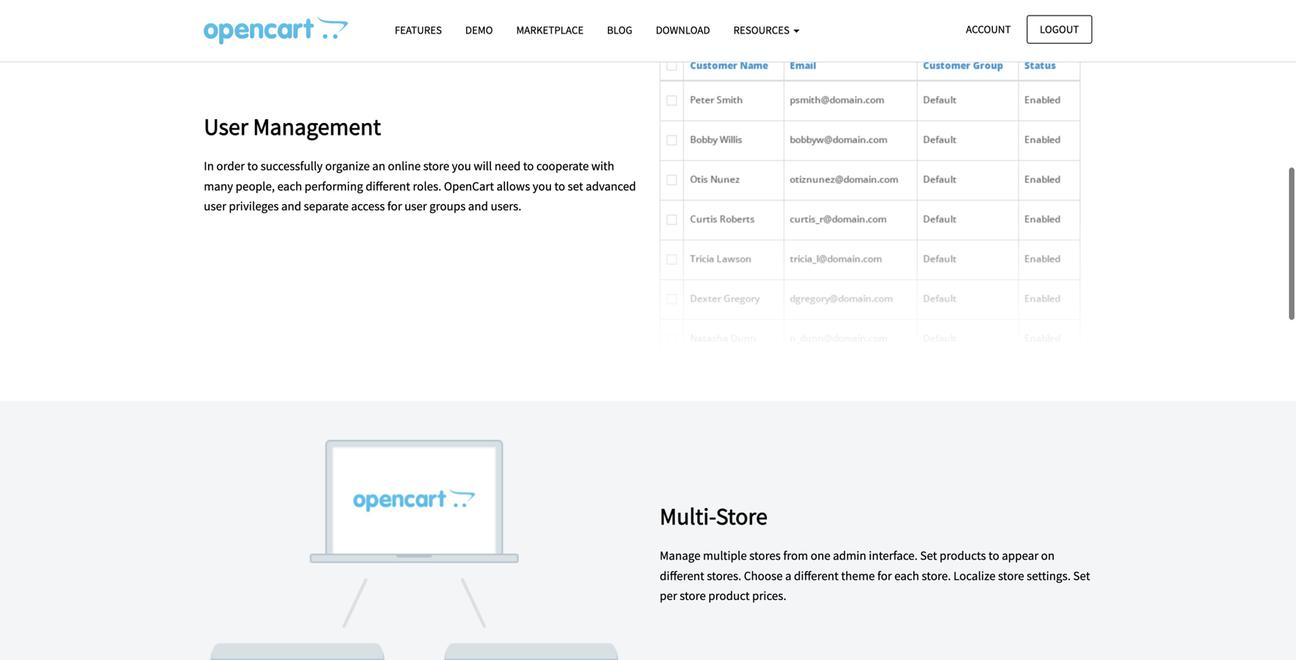 Task type: vqa. For each thing, say whether or not it's contained in the screenshot.
the "2.1.0.1,"
no



Task type: describe. For each thing, give the bounding box(es) containing it.
need
[[495, 158, 521, 174]]

order
[[217, 158, 245, 174]]

opencart
[[444, 178, 494, 194]]

for inside in order to successfully organize an online store you will need to cooperate with many people, each performing different roles. opencart allows you to set advanced user privileges and separate access for user groups and users.
[[388, 198, 402, 214]]

privileges
[[229, 198, 279, 214]]

choose
[[744, 568, 783, 584]]

account
[[967, 22, 1012, 36]]

user management
[[204, 112, 381, 141]]

manage multiple stores from one admin interface. set products to appear on different stores. choose a different theme for each store. localize store settings. set per store product prices.
[[660, 548, 1091, 604]]

logout link
[[1027, 15, 1093, 44]]

each inside in order to successfully organize an online store you will need to cooperate with many people, each performing different roles. opencart allows you to set advanced user privileges and separate access for user groups and users.
[[277, 178, 302, 194]]

organize
[[325, 158, 370, 174]]

to inside manage multiple stores from one admin interface. set products to appear on different stores. choose a different theme for each store. localize store settings. set per store product prices.
[[989, 548, 1000, 564]]

demo link
[[454, 16, 505, 44]]

allows
[[497, 178, 530, 194]]

demo
[[466, 23, 493, 37]]

per
[[660, 588, 678, 604]]

user management image
[[660, 50, 1081, 362]]

opencart - features image
[[204, 16, 348, 44]]

store
[[716, 502, 768, 531]]

appear
[[1002, 548, 1039, 564]]

roles.
[[413, 178, 442, 194]]

successfully
[[261, 158, 323, 174]]

0 vertical spatial you
[[452, 158, 471, 174]]

set
[[568, 178, 584, 194]]

1 vertical spatial set
[[1074, 568, 1091, 584]]

products
[[940, 548, 987, 564]]

1 and from the left
[[281, 198, 301, 214]]

marketplace link
[[505, 16, 596, 44]]

users.
[[491, 198, 522, 214]]

2 user from the left
[[405, 198, 427, 214]]

for inside manage multiple stores from one admin interface. set products to appear on different stores. choose a different theme for each store. localize store settings. set per store product prices.
[[878, 568, 893, 584]]

different inside in order to successfully organize an online store you will need to cooperate with many people, each performing different roles. opencart allows you to set advanced user privileges and separate access for user groups and users.
[[366, 178, 411, 194]]

blog link
[[596, 16, 645, 44]]

theme
[[842, 568, 875, 584]]

localize
[[954, 568, 996, 584]]

logout
[[1041, 22, 1080, 36]]

to left set
[[555, 178, 566, 194]]

separate
[[304, 198, 349, 214]]

from
[[784, 548, 809, 564]]

2 and from the left
[[468, 198, 488, 214]]

0 horizontal spatial set
[[921, 548, 938, 564]]

stores.
[[707, 568, 742, 584]]

user
[[204, 112, 248, 141]]



Task type: locate. For each thing, give the bounding box(es) containing it.
to right need
[[523, 158, 534, 174]]

groups
[[430, 198, 466, 214]]

download link
[[645, 16, 722, 44]]

0 horizontal spatial each
[[277, 178, 302, 194]]

1 horizontal spatial each
[[895, 568, 920, 584]]

store inside in order to successfully organize an online store you will need to cooperate with many people, each performing different roles. opencart allows you to set advanced user privileges and separate access for user groups and users.
[[423, 158, 450, 174]]

a
[[786, 568, 792, 584]]

marketplace
[[517, 23, 584, 37]]

store
[[423, 158, 450, 174], [999, 568, 1025, 584], [680, 588, 706, 604]]

different down an
[[366, 178, 411, 194]]

features link
[[383, 16, 454, 44]]

set right settings.
[[1074, 568, 1091, 584]]

multi-
[[660, 502, 716, 531]]

set
[[921, 548, 938, 564], [1074, 568, 1091, 584]]

for
[[388, 198, 402, 214], [878, 568, 893, 584]]

1 horizontal spatial you
[[533, 178, 552, 194]]

each
[[277, 178, 302, 194], [895, 568, 920, 584]]

different
[[366, 178, 411, 194], [660, 568, 705, 584], [794, 568, 839, 584]]

0 vertical spatial store
[[423, 158, 450, 174]]

cooperate
[[537, 158, 589, 174]]

advanced
[[586, 178, 637, 194]]

account link
[[953, 15, 1025, 44]]

1 vertical spatial you
[[533, 178, 552, 194]]

settings.
[[1027, 568, 1071, 584]]

1 vertical spatial each
[[895, 568, 920, 584]]

user down roles.
[[405, 198, 427, 214]]

multi-store
[[660, 502, 768, 531]]

access
[[351, 198, 385, 214]]

0 horizontal spatial for
[[388, 198, 402, 214]]

store.
[[922, 568, 952, 584]]

0 vertical spatial each
[[277, 178, 302, 194]]

1 horizontal spatial and
[[468, 198, 488, 214]]

different down manage
[[660, 568, 705, 584]]

interface.
[[869, 548, 918, 564]]

1 horizontal spatial for
[[878, 568, 893, 584]]

2 vertical spatial store
[[680, 588, 706, 604]]

different down one
[[794, 568, 839, 584]]

performing
[[305, 178, 363, 194]]

management
[[253, 112, 381, 141]]

for down interface.
[[878, 568, 893, 584]]

each inside manage multiple stores from one admin interface. set products to appear on different stores. choose a different theme for each store. localize store settings. set per store product prices.
[[895, 568, 920, 584]]

you up "opencart" in the top left of the page
[[452, 158, 471, 174]]

0 horizontal spatial user
[[204, 198, 226, 214]]

1 vertical spatial for
[[878, 568, 893, 584]]

an
[[372, 158, 386, 174]]

in order to successfully organize an online store you will need to cooperate with many people, each performing different roles. opencart allows you to set advanced user privileges and separate access for user groups and users.
[[204, 158, 637, 214]]

multiple
[[703, 548, 747, 564]]

with
[[592, 158, 615, 174]]

1 horizontal spatial set
[[1074, 568, 1091, 584]]

and left separate
[[281, 198, 301, 214]]

resources link
[[722, 16, 812, 44]]

for right access in the left top of the page
[[388, 198, 402, 214]]

manage
[[660, 548, 701, 564]]

each down the successfully
[[277, 178, 302, 194]]

you down cooperate
[[533, 178, 552, 194]]

many
[[204, 178, 233, 194]]

on
[[1042, 548, 1055, 564]]

download
[[656, 23, 711, 37]]

1 horizontal spatial different
[[660, 568, 705, 584]]

you
[[452, 158, 471, 174], [533, 178, 552, 194]]

1 vertical spatial store
[[999, 568, 1025, 584]]

0 horizontal spatial different
[[366, 178, 411, 194]]

user
[[204, 198, 226, 214], [405, 198, 427, 214]]

1 horizontal spatial store
[[680, 588, 706, 604]]

store down appear
[[999, 568, 1025, 584]]

blog
[[607, 23, 633, 37]]

and
[[281, 198, 301, 214], [468, 198, 488, 214]]

to left appear
[[989, 548, 1000, 564]]

0 vertical spatial for
[[388, 198, 402, 214]]

people,
[[236, 178, 275, 194]]

prices.
[[753, 588, 787, 604]]

product
[[709, 588, 750, 604]]

store up roles.
[[423, 158, 450, 174]]

stores
[[750, 548, 781, 564]]

0 horizontal spatial and
[[281, 198, 301, 214]]

admin
[[833, 548, 867, 564]]

in
[[204, 158, 214, 174]]

features
[[395, 23, 442, 37]]

to up people,
[[247, 158, 258, 174]]

online
[[388, 158, 421, 174]]

and down "opencart" in the top left of the page
[[468, 198, 488, 214]]

one
[[811, 548, 831, 564]]

0 horizontal spatial store
[[423, 158, 450, 174]]

set up store.
[[921, 548, 938, 564]]

user down many
[[204, 198, 226, 214]]

resources
[[734, 23, 792, 37]]

each down interface.
[[895, 568, 920, 584]]

0 vertical spatial set
[[921, 548, 938, 564]]

1 user from the left
[[204, 198, 226, 214]]

2 horizontal spatial different
[[794, 568, 839, 584]]

to
[[247, 158, 258, 174], [523, 158, 534, 174], [555, 178, 566, 194], [989, 548, 1000, 564]]

multi store image
[[204, 440, 625, 661]]

2 horizontal spatial store
[[999, 568, 1025, 584]]

administrator dashboard image
[[204, 0, 713, 50]]

1 horizontal spatial user
[[405, 198, 427, 214]]

store right per in the bottom right of the page
[[680, 588, 706, 604]]

will
[[474, 158, 492, 174]]

0 horizontal spatial you
[[452, 158, 471, 174]]



